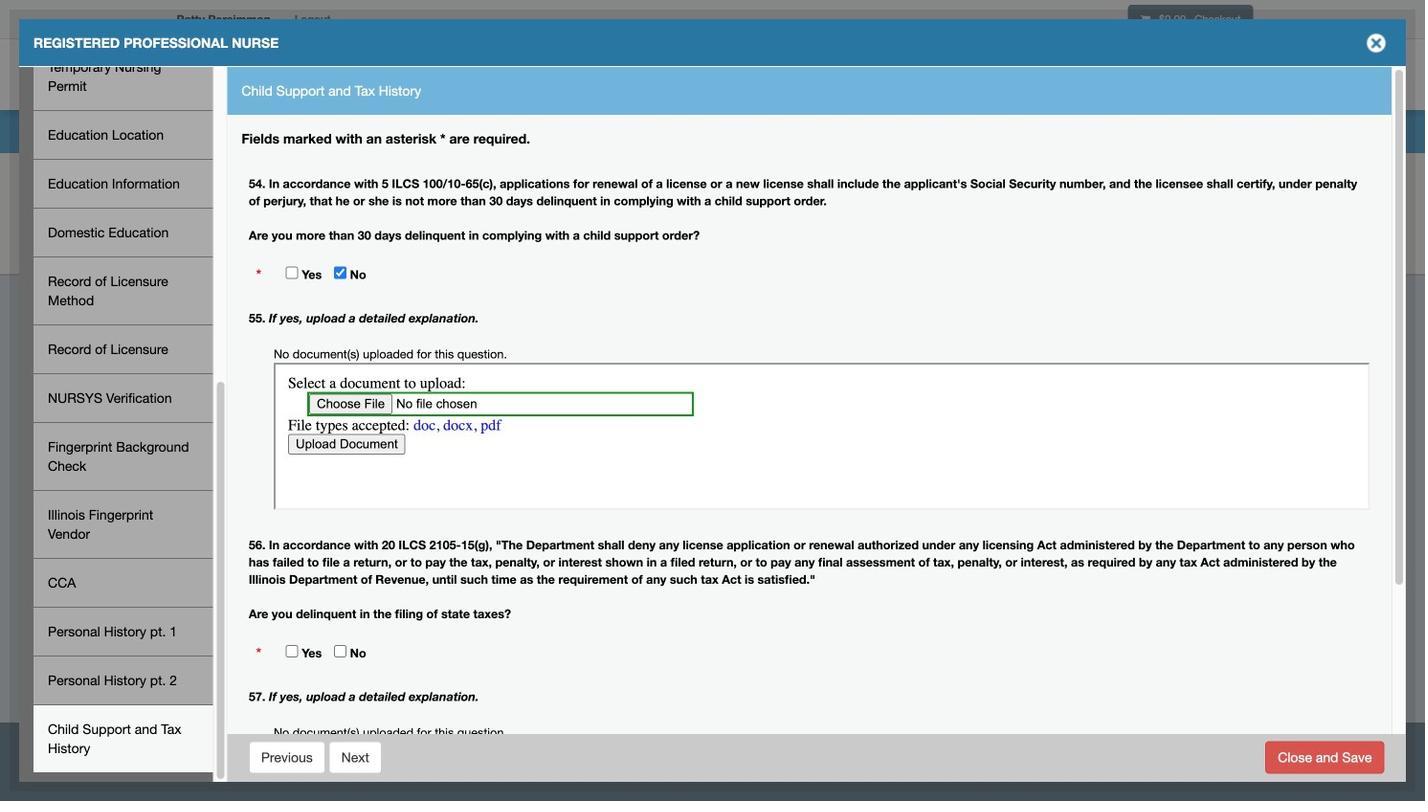 Task type: locate. For each thing, give the bounding box(es) containing it.
illinois department of financial and professional regulation image
[[167, 43, 604, 104]]

close window image
[[1361, 28, 1392, 58]]

None checkbox
[[286, 267, 298, 279], [286, 645, 298, 658], [334, 645, 346, 658], [286, 267, 298, 279], [286, 645, 298, 658], [334, 645, 346, 658]]

shopping cart image
[[1141, 14, 1151, 25]]

None button
[[249, 741, 325, 774], [329, 741, 382, 774], [1266, 741, 1385, 774], [249, 741, 325, 774], [329, 741, 382, 774], [1266, 741, 1385, 774]]

None checkbox
[[334, 267, 346, 279]]



Task type: vqa. For each thing, say whether or not it's contained in the screenshot.
option
yes



Task type: describe. For each thing, give the bounding box(es) containing it.
envelope image
[[914, 362, 931, 375]]



